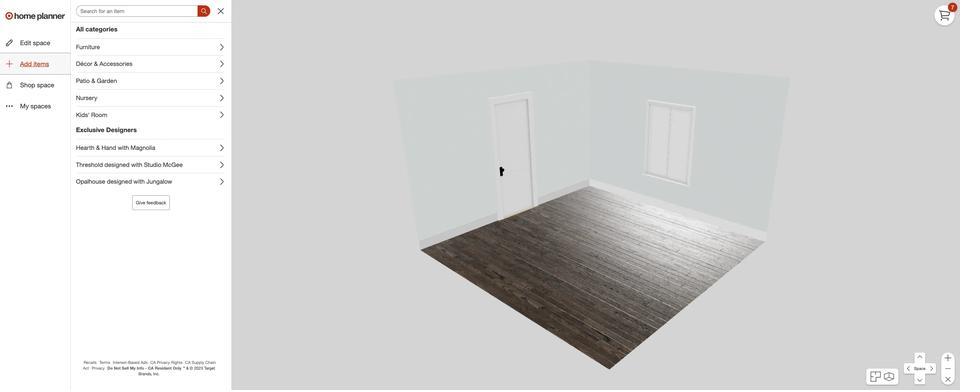 Task type: locate. For each thing, give the bounding box(es) containing it.
add
[[20, 60, 32, 68]]

furniture
[[76, 43, 100, 51]]

threshold designed with studio mcgee
[[76, 161, 183, 168]]

recalls link
[[84, 360, 97, 365]]

categories
[[85, 25, 118, 33]]

patio & garden button
[[71, 73, 231, 89]]

act
[[83, 366, 89, 371]]

all
[[76, 25, 84, 33]]

give feedback button
[[132, 196, 170, 210]]

rights
[[171, 360, 183, 365]]

designed inside threshold designed with studio mcgee button
[[105, 161, 130, 168]]

do not sell my info - ca resident only link
[[107, 366, 181, 371]]

all categories
[[76, 25, 118, 33]]

pan camera left 30° image
[[904, 364, 915, 374]]

designed down the hearth & hand with magnolia
[[105, 161, 130, 168]]

& right patio
[[91, 77, 95, 84]]

my down recalls terms interest-based ads ca privacy rights
[[130, 366, 136, 371]]

home planner landing page image
[[5, 5, 65, 27]]

0 vertical spatial privacy
[[157, 360, 170, 365]]

privacy do not sell my info - ca resident only ™ & © 2023
[[92, 366, 203, 371]]

opalhouse designed with jungalow
[[76, 178, 172, 185]]

0 horizontal spatial my
[[20, 102, 29, 110]]

with left studio
[[131, 161, 142, 168]]

interest-
[[113, 360, 128, 365]]

sell
[[122, 366, 129, 371]]

0 vertical spatial with
[[118, 144, 129, 151]]

designed
[[105, 161, 130, 168], [107, 178, 132, 185]]

info
[[137, 366, 144, 371]]

décor & accessories button
[[71, 56, 231, 72]]

& for hearth
[[96, 144, 100, 151]]

with right hand
[[118, 144, 129, 151]]

my inside button
[[20, 102, 29, 110]]

magnolia
[[131, 144, 155, 151]]

©
[[190, 366, 193, 371]]

1 vertical spatial designed
[[107, 178, 132, 185]]

0 vertical spatial space
[[33, 39, 50, 47]]

interest-based ads link
[[113, 360, 148, 365]]

& left hand
[[96, 144, 100, 151]]

only
[[173, 366, 181, 371]]

target brands, inc.
[[138, 366, 215, 377]]

7
[[952, 4, 955, 11]]

shop space button
[[0, 75, 70, 95]]

0 vertical spatial designed
[[105, 161, 130, 168]]

space
[[33, 39, 50, 47], [37, 81, 54, 89]]

brands,
[[138, 372, 152, 377]]

designed inside opalhouse designed with jungalow button
[[107, 178, 132, 185]]

give feedback
[[136, 200, 166, 206]]

ca supply chain act link
[[83, 360, 216, 371]]

designed for threshold
[[105, 161, 130, 168]]

ca up ©
[[185, 360, 191, 365]]

ca privacy rights link
[[150, 360, 183, 365]]

my left spaces on the top
[[20, 102, 29, 110]]

front view button icon image
[[884, 373, 894, 382]]

space for edit space
[[33, 39, 50, 47]]

& right décor
[[94, 60, 98, 67]]

privacy down terms
[[92, 366, 105, 371]]

designed down threshold designed with studio mcgee
[[107, 178, 132, 185]]

ca right the - on the left bottom of the page
[[148, 366, 154, 371]]

edit space button
[[0, 33, 70, 53]]

privacy
[[157, 360, 170, 365], [92, 366, 105, 371]]

chain
[[205, 360, 216, 365]]

privacy up resident
[[157, 360, 170, 365]]

-
[[145, 366, 147, 371]]

not
[[114, 366, 121, 371]]

based
[[128, 360, 140, 365]]

space right shop
[[37, 81, 54, 89]]

with
[[118, 144, 129, 151], [131, 161, 142, 168], [134, 178, 145, 185]]

my
[[20, 102, 29, 110], [130, 366, 136, 371]]

with down threshold designed with studio mcgee
[[134, 178, 145, 185]]

2023
[[194, 366, 203, 371]]

1 horizontal spatial my
[[130, 366, 136, 371]]

inc.
[[153, 372, 160, 377]]

nursery
[[76, 94, 97, 101]]

ca
[[150, 360, 156, 365], [185, 360, 191, 365], [148, 366, 154, 371]]

0 horizontal spatial privacy
[[92, 366, 105, 371]]

1 vertical spatial space
[[37, 81, 54, 89]]

0 vertical spatial my
[[20, 102, 29, 110]]

space
[[914, 366, 926, 371]]

accessories
[[100, 60, 132, 67]]

1 vertical spatial with
[[131, 161, 142, 168]]

edit
[[20, 39, 31, 47]]

add items button
[[0, 54, 70, 74]]

2 vertical spatial with
[[134, 178, 145, 185]]

space right edit
[[33, 39, 50, 47]]

nursery button
[[71, 90, 231, 106]]

exclusive
[[76, 126, 104, 134]]

threshold designed with studio mcgee button
[[71, 157, 231, 173]]

resident
[[155, 366, 172, 371]]

&
[[94, 60, 98, 67], [91, 77, 95, 84], [96, 144, 100, 151], [186, 366, 189, 371]]

7 button
[[935, 3, 958, 25]]

privacy link
[[92, 366, 105, 371]]

ca supply chain act
[[83, 360, 216, 371]]

jungalow
[[146, 178, 172, 185]]

ads
[[141, 360, 148, 365]]



Task type: describe. For each thing, give the bounding box(es) containing it.
room
[[91, 111, 107, 118]]

1 vertical spatial my
[[130, 366, 136, 371]]

tilt camera up 30° image
[[915, 353, 926, 364]]

designed for opalhouse
[[107, 178, 132, 185]]

recalls
[[84, 360, 97, 365]]

kids' room button
[[71, 107, 231, 123]]

tilt camera down 30° image
[[915, 374, 926, 385]]

my spaces button
[[0, 96, 70, 116]]

Search for an item search field
[[76, 5, 210, 17]]

terms
[[99, 360, 110, 365]]

with for studio
[[131, 161, 142, 168]]

feedback
[[147, 200, 166, 206]]

& right ™ at the bottom of page
[[186, 366, 189, 371]]

ca inside ca supply chain act
[[185, 360, 191, 365]]

opalhouse
[[76, 178, 105, 185]]

space for shop space
[[37, 81, 54, 89]]

shop space
[[20, 81, 54, 89]]

my spaces
[[20, 102, 51, 110]]

target
[[204, 366, 215, 371]]

mcgee
[[163, 161, 183, 168]]

& for patio
[[91, 77, 95, 84]]

do
[[107, 366, 113, 371]]

1 horizontal spatial privacy
[[157, 360, 170, 365]]

with for jungalow
[[134, 178, 145, 185]]

ca up privacy do not sell my info - ca resident only ™ & © 2023 on the bottom
[[150, 360, 156, 365]]

pan camera right 30° image
[[926, 364, 936, 374]]

exclusive designers
[[76, 126, 137, 134]]

furniture button
[[71, 39, 231, 55]]

hearth & hand with magnolia
[[76, 144, 155, 151]]

terms link
[[99, 360, 110, 365]]

hearth & hand with magnolia button
[[71, 140, 231, 156]]

hearth
[[76, 144, 94, 151]]

décor
[[76, 60, 92, 67]]

patio & garden
[[76, 77, 117, 84]]

items
[[34, 60, 49, 68]]

edit space
[[20, 39, 50, 47]]

1 vertical spatial privacy
[[92, 366, 105, 371]]

kids'
[[76, 111, 89, 118]]

patio
[[76, 77, 90, 84]]

shop
[[20, 81, 35, 89]]

opalhouse designed with jungalow button
[[71, 174, 231, 190]]

threshold
[[76, 161, 103, 168]]

& for décor
[[94, 60, 98, 67]]

garden
[[97, 77, 117, 84]]

kids' room
[[76, 111, 107, 118]]

studio
[[144, 161, 161, 168]]

give
[[136, 200, 145, 206]]

add items
[[20, 60, 49, 68]]

décor & accessories
[[76, 60, 132, 67]]

™
[[183, 366, 185, 371]]

hand
[[102, 144, 116, 151]]

spaces
[[31, 102, 51, 110]]

designers
[[106, 126, 137, 134]]

recalls terms interest-based ads ca privacy rights
[[84, 360, 183, 365]]

supply
[[192, 360, 204, 365]]

top view button icon image
[[871, 372, 881, 382]]



Task type: vqa. For each thing, say whether or not it's contained in the screenshot.
the Deals inside the TV Deals link
no



